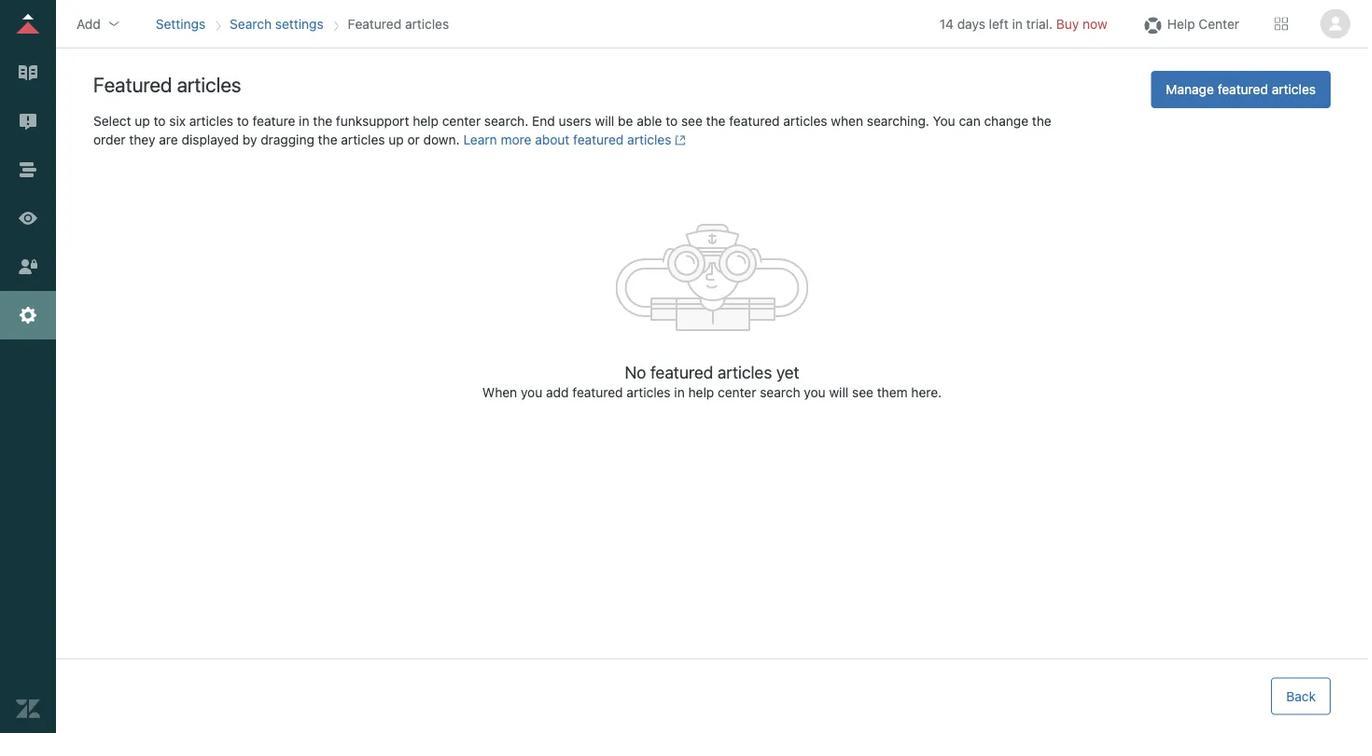 Task type: vqa. For each thing, say whether or not it's contained in the screenshot.
Manage featured articles button
yes



Task type: locate. For each thing, give the bounding box(es) containing it.
you left add
[[521, 385, 543, 400]]

1 horizontal spatial you
[[804, 385, 826, 400]]

1 to from the left
[[154, 113, 166, 129]]

will left them
[[829, 385, 849, 400]]

will
[[595, 113, 615, 129], [829, 385, 849, 400]]

0 vertical spatial center
[[442, 113, 481, 129]]

2 vertical spatial in
[[674, 385, 685, 400]]

manage featured articles button
[[1151, 71, 1331, 108]]

featured right add
[[573, 385, 623, 400]]

14
[[940, 16, 954, 31]]

1 vertical spatial center
[[718, 385, 757, 400]]

manage articles image
[[16, 61, 40, 85]]

learn more about featured articles link
[[463, 132, 686, 147]]

in inside select up to six articles to feature in the funksupport help center search. end users will be able to see the featured articles when searching. you can change the order they are displayed by dragging the articles up or down.
[[299, 113, 309, 129]]

0 horizontal spatial center
[[442, 113, 481, 129]]

the up the "dragging"
[[313, 113, 332, 129]]

0 vertical spatial in
[[1012, 16, 1023, 31]]

1 vertical spatial up
[[389, 132, 404, 147]]

1 horizontal spatial center
[[718, 385, 757, 400]]

moderate content image
[[16, 109, 40, 133]]

left
[[989, 16, 1009, 31]]

1 horizontal spatial see
[[852, 385, 874, 400]]

1 horizontal spatial to
[[237, 113, 249, 129]]

navigation
[[152, 10, 453, 38]]

1 vertical spatial help
[[688, 385, 714, 400]]

0 vertical spatial help
[[413, 113, 439, 129]]

dragging
[[261, 132, 314, 147]]

featured
[[348, 16, 402, 31], [93, 72, 172, 96]]

you
[[521, 385, 543, 400], [804, 385, 826, 400]]

change
[[984, 113, 1029, 129]]

center for six
[[442, 113, 481, 129]]

up left or
[[389, 132, 404, 147]]

featured articles
[[348, 16, 449, 31], [93, 72, 241, 96]]

(opens in a new tab) image
[[672, 135, 686, 146]]

featured
[[1218, 82, 1269, 97], [729, 113, 780, 129], [573, 132, 624, 147], [651, 362, 713, 382], [573, 385, 623, 400]]

the
[[313, 113, 332, 129], [706, 113, 726, 129], [1032, 113, 1052, 129], [318, 132, 337, 147]]

0 horizontal spatial see
[[681, 113, 703, 129]]

by
[[243, 132, 257, 147]]

1 horizontal spatial will
[[829, 385, 849, 400]]

you right search
[[804, 385, 826, 400]]

center
[[1199, 16, 1240, 31]]

featured right settings
[[348, 16, 402, 31]]

zendesk image
[[16, 697, 40, 722]]

searching.
[[867, 113, 930, 129]]

1 horizontal spatial help
[[688, 385, 714, 400]]

see left them
[[852, 385, 874, 400]]

settings link
[[156, 16, 205, 31]]

to
[[154, 113, 166, 129], [237, 113, 249, 129], [666, 113, 678, 129]]

to up (opens in a new tab) image
[[666, 113, 678, 129]]

help
[[413, 113, 439, 129], [688, 385, 714, 400]]

1 vertical spatial see
[[852, 385, 874, 400]]

2 to from the left
[[237, 113, 249, 129]]

arrange content image
[[16, 158, 40, 182]]

articles
[[405, 16, 449, 31], [177, 72, 241, 96], [1272, 82, 1316, 97], [189, 113, 233, 129], [783, 113, 828, 129], [341, 132, 385, 147], [627, 132, 672, 147], [718, 362, 772, 382], [627, 385, 671, 400]]

learn
[[463, 132, 497, 147]]

yet
[[776, 362, 800, 382]]

to up by
[[237, 113, 249, 129]]

in
[[1012, 16, 1023, 31], [299, 113, 309, 129], [674, 385, 685, 400]]

will left be
[[595, 113, 615, 129]]

center inside no featured articles yet when you add featured articles in help center search you will see them here.
[[718, 385, 757, 400]]

select
[[93, 113, 131, 129]]

center
[[442, 113, 481, 129], [718, 385, 757, 400]]

2 horizontal spatial to
[[666, 113, 678, 129]]

can
[[959, 113, 981, 129]]

help left search
[[688, 385, 714, 400]]

3 to from the left
[[666, 113, 678, 129]]

2 you from the left
[[804, 385, 826, 400]]

feature
[[253, 113, 295, 129]]

learn more about featured articles
[[463, 132, 672, 147]]

up
[[135, 113, 150, 129], [389, 132, 404, 147]]

trial.
[[1026, 16, 1053, 31]]

add
[[546, 385, 569, 400]]

featured inside select up to six articles to feature in the funksupport help center search. end users will be able to see the featured articles when searching. you can change the order they are displayed by dragging the articles up or down.
[[729, 113, 780, 129]]

end
[[532, 113, 555, 129]]

0 vertical spatial see
[[681, 113, 703, 129]]

0 horizontal spatial to
[[154, 113, 166, 129]]

0 horizontal spatial in
[[299, 113, 309, 129]]

the right the "dragging"
[[318, 132, 337, 147]]

six
[[169, 113, 186, 129]]

0 horizontal spatial will
[[595, 113, 615, 129]]

see
[[681, 113, 703, 129], [852, 385, 874, 400]]

users
[[559, 113, 592, 129]]

0 vertical spatial featured articles
[[348, 16, 449, 31]]

0 horizontal spatial you
[[521, 385, 543, 400]]

1 vertical spatial featured articles
[[93, 72, 241, 96]]

help inside select up to six articles to feature in the funksupport help center search. end users will be able to see the featured articles when searching. you can change the order they are displayed by dragging the articles up or down.
[[413, 113, 439, 129]]

0 vertical spatial up
[[135, 113, 150, 129]]

will inside select up to six articles to feature in the funksupport help center search. end users will be able to see the featured articles when searching. you can change the order they are displayed by dragging the articles up or down.
[[595, 113, 615, 129]]

help inside no featured articles yet when you add featured articles in help center search you will see them here.
[[688, 385, 714, 400]]

able
[[637, 113, 662, 129]]

1 vertical spatial in
[[299, 113, 309, 129]]

center up learn
[[442, 113, 481, 129]]

articles inside navigation
[[405, 16, 449, 31]]

help up or
[[413, 113, 439, 129]]

1 horizontal spatial featured articles
[[348, 16, 449, 31]]

center left search
[[718, 385, 757, 400]]

to left the six
[[154, 113, 166, 129]]

1 horizontal spatial up
[[389, 132, 404, 147]]

0 horizontal spatial up
[[135, 113, 150, 129]]

settings image
[[16, 303, 40, 328]]

featured up select
[[93, 72, 172, 96]]

now
[[1083, 16, 1108, 31]]

add
[[77, 16, 101, 31]]

see up (opens in a new tab) image
[[681, 113, 703, 129]]

center inside select up to six articles to feature in the funksupport help center search. end users will be able to see the featured articles when searching. you can change the order they are displayed by dragging the articles up or down.
[[442, 113, 481, 129]]

up up they
[[135, 113, 150, 129]]

0 horizontal spatial featured articles
[[93, 72, 241, 96]]

featured left when
[[729, 113, 780, 129]]

0 horizontal spatial help
[[413, 113, 439, 129]]

1 horizontal spatial in
[[674, 385, 685, 400]]

1 vertical spatial featured
[[93, 72, 172, 96]]

settings
[[275, 16, 324, 31]]

are
[[159, 132, 178, 147]]

1 vertical spatial will
[[829, 385, 849, 400]]

0 vertical spatial will
[[595, 113, 615, 129]]

1 horizontal spatial featured
[[348, 16, 402, 31]]

about
[[535, 132, 570, 147]]

manage
[[1166, 82, 1214, 97]]

featured right manage
[[1218, 82, 1269, 97]]

zendesk products image
[[1275, 17, 1288, 30]]

14 days left in trial. buy now
[[940, 16, 1108, 31]]

2 horizontal spatial in
[[1012, 16, 1023, 31]]



Task type: describe. For each thing, give the bounding box(es) containing it.
help for six
[[413, 113, 439, 129]]

center for yet
[[718, 385, 757, 400]]

be
[[618, 113, 633, 129]]

customize design image
[[16, 206, 40, 231]]

featured inside button
[[1218, 82, 1269, 97]]

buy
[[1057, 16, 1079, 31]]

the right able
[[706, 113, 726, 129]]

will inside no featured articles yet when you add featured articles in help center search you will see them here.
[[829, 385, 849, 400]]

search settings
[[230, 16, 324, 31]]

see inside select up to six articles to feature in the funksupport help center search. end users will be able to see the featured articles when searching. you can change the order they are displayed by dragging the articles up or down.
[[681, 113, 703, 129]]

no featured articles yet when you add featured articles in help center search you will see them here.
[[482, 362, 942, 400]]

search settings link
[[230, 16, 324, 31]]

no
[[625, 362, 646, 382]]

days
[[957, 16, 986, 31]]

you
[[933, 113, 956, 129]]

help for yet
[[688, 385, 714, 400]]

settings
[[156, 16, 205, 31]]

when
[[831, 113, 863, 129]]

1 you from the left
[[521, 385, 543, 400]]

user permissions image
[[16, 255, 40, 279]]

help
[[1167, 16, 1195, 31]]

in inside no featured articles yet when you add featured articles in help center search you will see them here.
[[674, 385, 685, 400]]

they
[[129, 132, 155, 147]]

more
[[501, 132, 532, 147]]

featured down 'users'
[[573, 132, 624, 147]]

see inside no featured articles yet when you add featured articles in help center search you will see them here.
[[852, 385, 874, 400]]

search
[[230, 16, 272, 31]]

manage featured articles
[[1166, 82, 1316, 97]]

select up to six articles to feature in the funksupport help center search. end users will be able to see the featured articles when searching. you can change the order they are displayed by dragging the articles up or down.
[[93, 113, 1052, 147]]

back
[[1286, 689, 1316, 704]]

featured articles inside navigation
[[348, 16, 449, 31]]

or
[[407, 132, 420, 147]]

order
[[93, 132, 126, 147]]

help center button
[[1136, 10, 1245, 38]]

displayed
[[182, 132, 239, 147]]

the right change
[[1032, 113, 1052, 129]]

navigation containing settings
[[152, 10, 453, 38]]

help center
[[1167, 16, 1240, 31]]

0 horizontal spatial featured
[[93, 72, 172, 96]]

funksupport
[[336, 113, 409, 129]]

articles inside manage featured articles button
[[1272, 82, 1316, 97]]

search.
[[484, 113, 529, 129]]

down.
[[423, 132, 460, 147]]

search
[[760, 385, 800, 400]]

0 vertical spatial featured
[[348, 16, 402, 31]]

when
[[482, 385, 517, 400]]

add button
[[71, 10, 127, 38]]

them
[[877, 385, 908, 400]]

featured right no
[[651, 362, 713, 382]]

back button
[[1272, 678, 1331, 715]]

here.
[[911, 385, 942, 400]]



